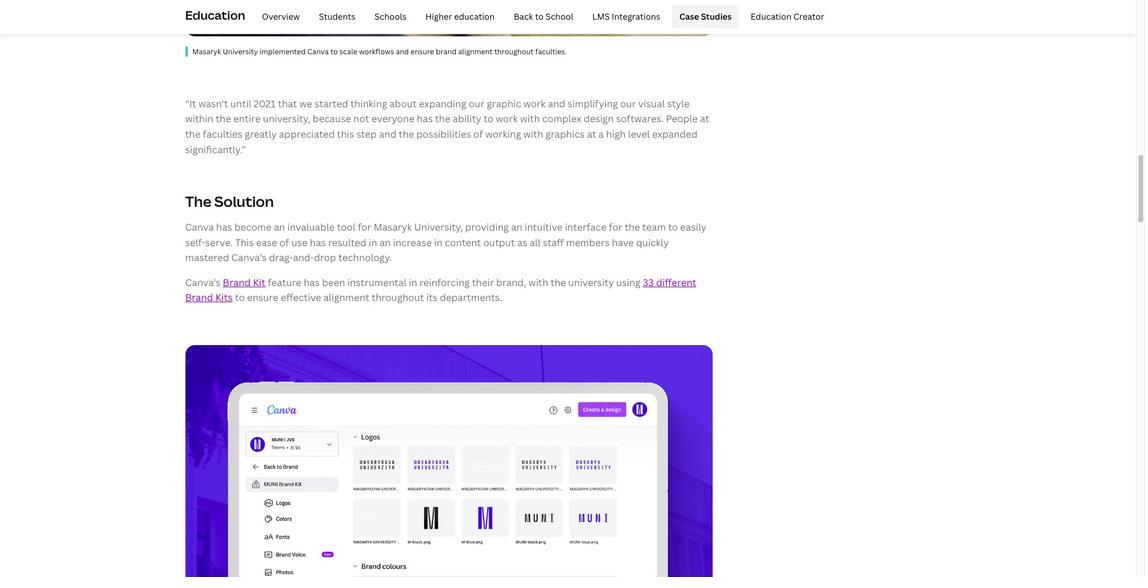 Task type: describe. For each thing, give the bounding box(es) containing it.
ability
[[453, 112, 482, 126]]

overview link
[[255, 5, 307, 29]]

back to school link
[[507, 5, 581, 29]]

serve.
[[205, 236, 233, 249]]

university,
[[263, 112, 311, 126]]

started
[[315, 97, 348, 110]]

education
[[454, 11, 495, 22]]

instrumental
[[348, 276, 407, 289]]

thinking
[[351, 97, 387, 110]]

as
[[518, 236, 528, 249]]

33 different brand kits link
[[185, 276, 697, 305]]

case
[[680, 11, 700, 22]]

the down expanding
[[435, 112, 451, 126]]

visual
[[639, 97, 665, 110]]

to ensure effective alignment throughout its departments.
[[233, 292, 503, 305]]

0 horizontal spatial work
[[496, 112, 518, 126]]

has down invaluable
[[310, 236, 326, 249]]

the up faculties
[[216, 112, 231, 126]]

the left university
[[551, 276, 566, 289]]

about
[[390, 97, 417, 110]]

2 our from the left
[[621, 97, 636, 110]]

higher education link
[[419, 5, 502, 29]]

studies
[[702, 11, 732, 22]]

until
[[231, 97, 252, 110]]

reinforcing
[[420, 276, 470, 289]]

lms integrations link
[[586, 5, 668, 29]]

to left scale on the left of page
[[331, 46, 338, 57]]

this
[[235, 236, 254, 249]]

and-
[[293, 251, 314, 265]]

people
[[666, 112, 698, 126]]

menu bar containing overview
[[250, 5, 832, 29]]

education creator link
[[744, 5, 832, 29]]

to inside canva has become an invaluable tool for masaryk university, providing an intuitive interface for the team to easily self-serve. this ease of use has resulted in an increase in content output as all staff members have quickly mastered canva's drag-and-drop technology.
[[669, 221, 678, 234]]

kit
[[253, 276, 266, 289]]

1 horizontal spatial work
[[524, 97, 546, 110]]

1 vertical spatial and
[[548, 97, 566, 110]]

1 for from the left
[[358, 221, 372, 234]]

complex
[[543, 112, 582, 126]]

1 vertical spatial canva's
[[185, 276, 221, 289]]

masaryk university implemented canva to scale workflows and ensure brand alignment throughout faculties.
[[192, 46, 567, 57]]

"it
[[185, 97, 196, 110]]

1 horizontal spatial alignment
[[459, 46, 493, 57]]

not
[[354, 112, 369, 126]]

the
[[185, 192, 212, 211]]

wasn't
[[199, 97, 228, 110]]

staff
[[543, 236, 564, 249]]

back to school
[[514, 11, 574, 22]]

entire
[[234, 112, 261, 126]]

design
[[584, 112, 614, 126]]

solution
[[214, 192, 274, 211]]

canva has become an invaluable tool for masaryk university, providing an intuitive interface for the team to easily self-serve. this ease of use has resulted in an increase in content output as all staff members have quickly mastered canva's drag-and-drop technology.
[[185, 221, 707, 265]]

technology.
[[339, 251, 392, 265]]

have
[[612, 236, 634, 249]]

education for education
[[185, 7, 245, 23]]

we
[[300, 97, 313, 110]]

quickly
[[637, 236, 669, 249]]

resulted
[[328, 236, 367, 249]]

possibilities
[[417, 128, 471, 141]]

tool
[[337, 221, 356, 234]]

1 vertical spatial throughout
[[372, 292, 424, 305]]

1 our from the left
[[469, 97, 485, 110]]

brand
[[436, 46, 457, 57]]

1 horizontal spatial ensure
[[411, 46, 434, 57]]

ease
[[256, 236, 277, 249]]

drop
[[314, 251, 336, 265]]

this
[[337, 128, 354, 141]]

because
[[313, 112, 351, 126]]

higher education
[[426, 11, 495, 22]]

expanding
[[419, 97, 467, 110]]

use
[[292, 236, 308, 249]]

kits
[[216, 292, 233, 305]]

level
[[629, 128, 650, 141]]

2 vertical spatial and
[[379, 128, 397, 141]]

everyone
[[372, 112, 415, 126]]

students link
[[312, 5, 363, 29]]

0 horizontal spatial in
[[369, 236, 377, 249]]

has up effective
[[304, 276, 320, 289]]

increase
[[393, 236, 432, 249]]

scale
[[340, 46, 358, 57]]

a
[[599, 128, 604, 141]]

the inside canva has become an invaluable tool for masaryk university, providing an intuitive interface for the team to easily self-serve. this ease of use has resulted in an increase in content output as all staff members have quickly mastered canva's drag-and-drop technology.
[[625, 221, 641, 234]]

interface
[[565, 221, 607, 234]]

workflows
[[359, 46, 394, 57]]

2 horizontal spatial in
[[434, 236, 443, 249]]

1 horizontal spatial in
[[409, 276, 418, 289]]

content
[[445, 236, 481, 249]]

2 horizontal spatial an
[[511, 221, 523, 234]]

team
[[643, 221, 666, 234]]

to inside "it wasn't until 2021 that we started thinking about expanding our graphic work and simplifying our visual style within the entire university, because not everyone has the ability to work with complex design softwares. people at the faculties greatly appreciated this step and the possibilities of working with graphics at a high level expanded significantly."
[[484, 112, 494, 126]]

brand,
[[497, 276, 527, 289]]

1 horizontal spatial at
[[701, 112, 710, 126]]

2 for from the left
[[609, 221, 623, 234]]

all
[[530, 236, 541, 249]]

softwares.
[[617, 112, 664, 126]]

0 vertical spatial and
[[396, 46, 409, 57]]

0 vertical spatial with
[[521, 112, 540, 126]]

2021
[[254, 97, 276, 110]]

students
[[319, 11, 356, 22]]

mastered
[[185, 251, 229, 265]]

using
[[617, 276, 641, 289]]

0 vertical spatial throughout
[[495, 46, 534, 57]]

1 horizontal spatial an
[[380, 236, 391, 249]]

invaluable
[[288, 221, 335, 234]]

drag-
[[269, 251, 293, 265]]

2 vertical spatial with
[[529, 276, 549, 289]]

creator
[[794, 11, 825, 22]]

university,
[[414, 221, 463, 234]]

become
[[235, 221, 272, 234]]



Task type: vqa. For each thing, say whether or not it's contained in the screenshot.
The Search search box
no



Task type: locate. For each thing, give the bounding box(es) containing it.
canva's down mastered
[[185, 276, 221, 289]]

0 horizontal spatial for
[[358, 221, 372, 234]]

1 horizontal spatial masaryk
[[374, 221, 412, 234]]

1 horizontal spatial of
[[474, 128, 483, 141]]

alignment
[[459, 46, 493, 57], [324, 292, 370, 305]]

brand kit link
[[223, 276, 266, 289]]

canva's down this
[[231, 251, 267, 265]]

alignment right brand
[[459, 46, 493, 57]]

0 horizontal spatial alignment
[[324, 292, 370, 305]]

menu bar
[[250, 5, 832, 29]]

our
[[469, 97, 485, 110], [621, 97, 636, 110]]

different
[[657, 276, 697, 289]]

easily
[[681, 221, 707, 234]]

to right the kits
[[235, 292, 245, 305]]

education for education creator
[[751, 11, 792, 22]]

at right people
[[701, 112, 710, 126]]

canva inside canva has become an invaluable tool for masaryk university, providing an intuitive interface for the team to easily self-serve. this ease of use has resulted in an increase in content output as all staff members have quickly mastered canva's drag-and-drop technology.
[[185, 221, 214, 234]]

our up ability at the top
[[469, 97, 485, 110]]

the up have
[[625, 221, 641, 234]]

graphic
[[487, 97, 522, 110]]

1 horizontal spatial brand
[[223, 276, 251, 289]]

their
[[472, 276, 494, 289]]

has down expanding
[[417, 112, 433, 126]]

with right brand,
[[529, 276, 549, 289]]

an up the ease
[[274, 221, 285, 234]]

canva
[[308, 46, 329, 57], [185, 221, 214, 234]]

1 horizontal spatial canva's
[[231, 251, 267, 265]]

and right workflows
[[396, 46, 409, 57]]

overview
[[262, 11, 300, 22]]

work right graphic
[[524, 97, 546, 110]]

canva left scale on the left of page
[[308, 46, 329, 57]]

integrations
[[612, 11, 661, 22]]

work down graphic
[[496, 112, 518, 126]]

feature
[[268, 276, 302, 289]]

0 vertical spatial of
[[474, 128, 483, 141]]

brand left the kits
[[185, 292, 213, 305]]

0 horizontal spatial an
[[274, 221, 285, 234]]

"it wasn't until 2021 that we started thinking about expanding our graphic work and simplifying our visual style within the entire university, because not everyone has the ability to work with complex design softwares. people at the faculties greatly appreciated this step and the possibilities of working with graphics at a high level expanded significantly."
[[185, 97, 710, 156]]

0 vertical spatial masaryk
[[192, 46, 221, 57]]

effective
[[281, 292, 321, 305]]

masaryk inside canva has become an invaluable tool for masaryk university, providing an intuitive interface for the team to easily self-serve. this ease of use has resulted in an increase in content output as all staff members have quickly mastered canva's drag-and-drop technology.
[[374, 221, 412, 234]]

1 horizontal spatial education
[[751, 11, 792, 22]]

0 vertical spatial canva's
[[231, 251, 267, 265]]

schools
[[375, 11, 407, 22]]

1 vertical spatial canva
[[185, 221, 214, 234]]

of left use
[[280, 236, 289, 249]]

to right team
[[669, 221, 678, 234]]

and up complex
[[548, 97, 566, 110]]

brand up the kits
[[223, 276, 251, 289]]

0 horizontal spatial masaryk
[[192, 46, 221, 57]]

the down within
[[185, 128, 201, 141]]

the down everyone
[[399, 128, 414, 141]]

1 horizontal spatial our
[[621, 97, 636, 110]]

lms
[[593, 11, 610, 22]]

members
[[567, 236, 610, 249]]

university
[[223, 46, 258, 57]]

its
[[427, 292, 438, 305]]

case studies link
[[673, 5, 739, 29]]

faculties
[[203, 128, 243, 141]]

in left the reinforcing
[[409, 276, 418, 289]]

1 vertical spatial work
[[496, 112, 518, 126]]

canva's
[[231, 251, 267, 265], [185, 276, 221, 289]]

back
[[514, 11, 533, 22]]

with down graphic
[[521, 112, 540, 126]]

case studies
[[680, 11, 732, 22]]

1 vertical spatial brand
[[185, 292, 213, 305]]

canva up self-
[[185, 221, 214, 234]]

has inside "it wasn't until 2021 that we started thinking about expanding our graphic work and simplifying our visual style within the entire university, because not everyone has the ability to work with complex design softwares. people at the faculties greatly appreciated this step and the possibilities of working with graphics at a high level expanded significantly."
[[417, 112, 433, 126]]

within
[[185, 112, 214, 126]]

working
[[486, 128, 522, 141]]

masaryk
[[192, 46, 221, 57], [374, 221, 412, 234]]

an up technology.
[[380, 236, 391, 249]]

of
[[474, 128, 483, 141], [280, 236, 289, 249]]

faculties.
[[536, 46, 567, 57]]

masaryk up increase
[[374, 221, 412, 234]]

in up technology.
[[369, 236, 377, 249]]

throughout
[[495, 46, 534, 57], [372, 292, 424, 305]]

1 vertical spatial alignment
[[324, 292, 370, 305]]

of inside "it wasn't until 2021 that we started thinking about expanding our graphic work and simplifying our visual style within the entire university, because not everyone has the ability to work with complex design softwares. people at the faculties greatly appreciated this step and the possibilities of working with graphics at a high level expanded significantly."
[[474, 128, 483, 141]]

ensure
[[411, 46, 434, 57], [247, 292, 279, 305]]

ensure left brand
[[411, 46, 434, 57]]

0 vertical spatial brand
[[223, 276, 251, 289]]

33
[[643, 276, 654, 289]]

and down everyone
[[379, 128, 397, 141]]

of down ability at the top
[[474, 128, 483, 141]]

0 horizontal spatial canva
[[185, 221, 214, 234]]

and
[[396, 46, 409, 57], [548, 97, 566, 110], [379, 128, 397, 141]]

graphics
[[546, 128, 585, 141]]

for
[[358, 221, 372, 234], [609, 221, 623, 234]]

0 horizontal spatial our
[[469, 97, 485, 110]]

has up serve. at left top
[[216, 221, 232, 234]]

1 vertical spatial masaryk
[[374, 221, 412, 234]]

in down university,
[[434, 236, 443, 249]]

that
[[278, 97, 297, 110]]

0 horizontal spatial brand
[[185, 292, 213, 305]]

providing
[[466, 221, 509, 234]]

intuitive
[[525, 221, 563, 234]]

school
[[546, 11, 574, 22]]

0 vertical spatial work
[[524, 97, 546, 110]]

0 horizontal spatial canva's
[[185, 276, 221, 289]]

education left creator on the right of page
[[751, 11, 792, 22]]

brand
[[223, 276, 251, 289], [185, 292, 213, 305]]

schools link
[[368, 5, 414, 29]]

1 vertical spatial ensure
[[247, 292, 279, 305]]

0 vertical spatial at
[[701, 112, 710, 126]]

with right working
[[524, 128, 544, 141]]

been
[[322, 276, 345, 289]]

brand inside 33 different brand kits
[[185, 292, 213, 305]]

to up working
[[484, 112, 494, 126]]

1 horizontal spatial for
[[609, 221, 623, 234]]

canva's brand kit feature has been instrumental in reinforcing their brand, with the university using
[[185, 276, 643, 289]]

ensure down kit
[[247, 292, 279, 305]]

the solution
[[185, 192, 274, 211]]

0 horizontal spatial ensure
[[247, 292, 279, 305]]

greatly
[[245, 128, 277, 141]]

self-
[[185, 236, 206, 249]]

1 vertical spatial with
[[524, 128, 544, 141]]

throughout down back
[[495, 46, 534, 57]]

education creator
[[751, 11, 825, 22]]

0 vertical spatial alignment
[[459, 46, 493, 57]]

1 vertical spatial at
[[587, 128, 597, 141]]

to inside back to school link
[[535, 11, 544, 22]]

0 horizontal spatial throughout
[[372, 292, 424, 305]]

departments.
[[440, 292, 503, 305]]

throughout down canva's brand kit feature has been instrumental in reinforcing their brand, with the university using
[[372, 292, 424, 305]]

0 vertical spatial canva
[[308, 46, 329, 57]]

0 horizontal spatial at
[[587, 128, 597, 141]]

masaryk left university
[[192, 46, 221, 57]]

style
[[668, 97, 690, 110]]

high
[[607, 128, 626, 141]]

expanded
[[653, 128, 698, 141]]

for right tool
[[358, 221, 372, 234]]

0 horizontal spatial education
[[185, 7, 245, 23]]

33 different brand kits
[[185, 276, 697, 305]]

our up softwares.
[[621, 97, 636, 110]]

to right back
[[535, 11, 544, 22]]

alignment down been
[[324, 292, 370, 305]]

with
[[521, 112, 540, 126], [524, 128, 544, 141], [529, 276, 549, 289]]

for up have
[[609, 221, 623, 234]]

0 horizontal spatial of
[[280, 236, 289, 249]]

0 vertical spatial ensure
[[411, 46, 434, 57]]

of inside canva has become an invaluable tool for masaryk university, providing an intuitive interface for the team to easily self-serve. this ease of use has resulted in an increase in content output as all staff members have quickly mastered canva's drag-and-drop technology.
[[280, 236, 289, 249]]

education up university
[[185, 7, 245, 23]]

an up as on the left
[[511, 221, 523, 234]]

1 horizontal spatial canva
[[308, 46, 329, 57]]

1 vertical spatial of
[[280, 236, 289, 249]]

simplifying
[[568, 97, 618, 110]]

1 horizontal spatial throughout
[[495, 46, 534, 57]]

appreciated
[[279, 128, 335, 141]]

at left "a"
[[587, 128, 597, 141]]

canva's inside canva has become an invaluable tool for masaryk university, providing an intuitive interface for the team to easily self-serve. this ease of use has resulted in an increase in content output as all staff members have quickly mastered canva's drag-and-drop technology.
[[231, 251, 267, 265]]



